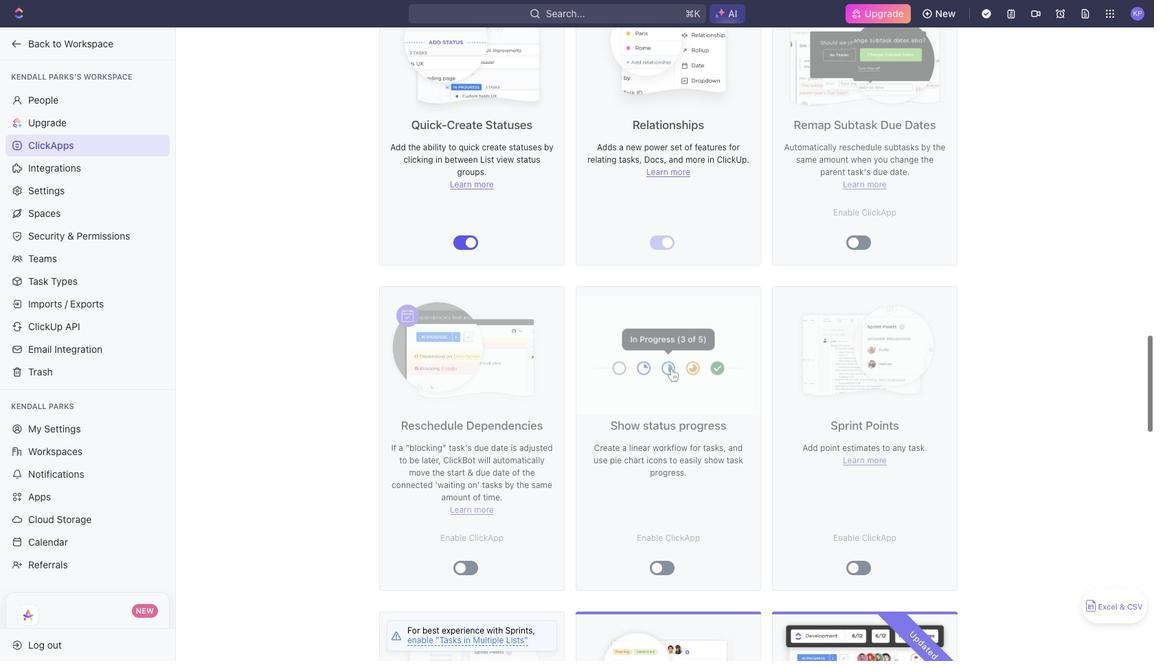 Task type: vqa. For each thing, say whether or not it's contained in the screenshot.
& associated with Security
yes



Task type: locate. For each thing, give the bounding box(es) containing it.
amount
[[820, 154, 849, 164], [442, 492, 471, 503]]

0 vertical spatial for
[[730, 142, 740, 152]]

1 horizontal spatial amount
[[820, 154, 849, 164]]

workspace up people "link"
[[84, 72, 133, 81]]

1 kendall from the top
[[11, 72, 47, 81]]

clickup.
[[717, 154, 750, 164]]

a for if
[[399, 443, 404, 453]]

by inside automatically reschedule subtasks by the same amount when you change the parent task's due date. learn more
[[922, 142, 931, 152]]

learn inside adds a new power set of features for relating tasks, docs, and more in clickup. learn more
[[647, 166, 669, 177]]

more down the you
[[868, 179, 887, 189]]

learn down parent
[[844, 179, 865, 189]]

in inside the for best experience with sprints, enable "tasks in multiple lists"
[[464, 635, 471, 646]]

1 horizontal spatial tasks,
[[704, 443, 726, 453]]

add left point
[[803, 443, 819, 453]]

0 horizontal spatial tasks,
[[619, 154, 642, 164]]

workspace inside back to workspace button
[[64, 37, 114, 49]]

0 horizontal spatial upgrade link
[[5, 112, 170, 134]]

dates
[[905, 118, 937, 131]]

kendall up people
[[11, 72, 47, 81]]

will
[[478, 455, 491, 465]]

2 horizontal spatial by
[[922, 142, 931, 152]]

integrations
[[28, 162, 81, 174]]

create up quick
[[447, 118, 483, 131]]

remap subtask due dates
[[794, 118, 937, 131]]

0 vertical spatial status
[[517, 154, 541, 164]]

tasks, inside adds a new power set of features for relating tasks, docs, and more in clickup. learn more
[[619, 154, 642, 164]]

task's down when
[[848, 166, 871, 177]]

0 horizontal spatial in
[[436, 154, 443, 164]]

a left new
[[619, 142, 624, 152]]

remap
[[794, 118, 832, 131]]

workspaces link
[[5, 441, 170, 463]]

0 horizontal spatial of
[[473, 492, 481, 503]]

a for create
[[623, 443, 627, 453]]

1 horizontal spatial upgrade
[[865, 8, 904, 19]]

& up on' in the bottom left of the page
[[468, 467, 474, 478]]

1 vertical spatial status
[[643, 419, 677, 432]]

of
[[685, 142, 693, 152], [512, 467, 520, 478], [473, 492, 481, 503]]

0 vertical spatial date
[[491, 443, 509, 453]]

add up clicking at the top left
[[391, 142, 406, 152]]

is
[[511, 443, 517, 453]]

updated
[[908, 629, 941, 662]]

1 vertical spatial same
[[532, 480, 553, 490]]

1 vertical spatial settings
[[44, 423, 81, 435]]

to inside create a linear workflow for tasks, and use pie chart icons to easily show task progress.
[[670, 455, 678, 465]]

0 vertical spatial add
[[391, 142, 406, 152]]

clickup
[[28, 321, 63, 332]]

reschedule dependencies
[[401, 419, 543, 432]]

workspaces
[[28, 446, 83, 458]]

1 vertical spatial workspace
[[84, 72, 133, 81]]

0 vertical spatial amount
[[820, 154, 849, 164]]

2 kendall from the top
[[11, 402, 47, 411]]

and up task
[[729, 443, 743, 453]]

of right "set"
[[685, 142, 693, 152]]

for up clickup. at top
[[730, 142, 740, 152]]

progress.
[[651, 467, 687, 478]]

to right back
[[53, 37, 62, 49]]

back
[[28, 37, 50, 49]]

& for security
[[67, 230, 74, 242]]

in down "features"
[[708, 154, 715, 164]]

learn inside automatically reschedule subtasks by the same amount when you change the parent task's due date. learn more
[[844, 179, 865, 189]]

upgrade link left new button
[[846, 4, 911, 23]]

due
[[874, 166, 888, 177], [474, 443, 489, 453], [476, 467, 491, 478]]

in inside add the ability to quick create statuses by clicking in between list view status groups. learn more
[[436, 154, 443, 164]]

1 horizontal spatial of
[[512, 467, 520, 478]]

1 horizontal spatial by
[[544, 142, 554, 152]]

learn for relationships
[[647, 166, 669, 177]]

api
[[65, 321, 80, 332]]

1 horizontal spatial create
[[594, 443, 620, 453]]

of inside adds a new power set of features for relating tasks, docs, and more in clickup. learn more
[[685, 142, 693, 152]]

0 horizontal spatial and
[[669, 154, 684, 164]]

by right tasks
[[505, 480, 515, 490]]

task's
[[848, 166, 871, 177], [449, 443, 472, 453]]

create up use
[[594, 443, 620, 453]]

upgrade link
[[846, 4, 911, 23], [5, 112, 170, 134]]

quick-create statuses
[[412, 118, 533, 131]]

icons
[[647, 455, 668, 465]]

0 horizontal spatial new
[[136, 607, 154, 616]]

more down estimates
[[868, 455, 887, 465]]

kp
[[1134, 9, 1143, 17]]

estimates
[[843, 443, 881, 453]]

1 vertical spatial upgrade link
[[5, 112, 170, 134]]

date left 'is'
[[491, 443, 509, 453]]

due down will
[[476, 467, 491, 478]]

1 vertical spatial add
[[803, 443, 819, 453]]

clickapp for reschedule dependencies
[[469, 533, 504, 543]]

settings down parks
[[44, 423, 81, 435]]

amount up parent
[[820, 154, 849, 164]]

2 horizontal spatial of
[[685, 142, 693, 152]]

by inside if a "blocking" task's due date is adjusted to be later, clickbot will automatically move the start & due date of the connected 'waiting on' tasks by the same amount of time. learn more
[[505, 480, 515, 490]]

clickapp
[[862, 207, 897, 217], [469, 533, 504, 543], [666, 533, 700, 543], [862, 533, 897, 543]]

to left be
[[400, 455, 407, 465]]

security & permissions link
[[5, 225, 170, 247]]

clickapp for sprint points
[[862, 533, 897, 543]]

learn down docs,
[[647, 166, 669, 177]]

trash
[[28, 366, 53, 378]]

1 vertical spatial amount
[[442, 492, 471, 503]]

0 vertical spatial workspace
[[64, 37, 114, 49]]

due down the you
[[874, 166, 888, 177]]

email integration link
[[5, 339, 170, 361]]

task's up clickbot
[[449, 443, 472, 453]]

by down dates
[[922, 142, 931, 152]]

& right security
[[67, 230, 74, 242]]

0 horizontal spatial &
[[67, 230, 74, 242]]

1 vertical spatial of
[[512, 467, 520, 478]]

'waiting
[[435, 480, 466, 490]]

settings
[[28, 185, 65, 196], [44, 423, 81, 435]]

2 vertical spatial &
[[1120, 603, 1126, 612]]

1 horizontal spatial status
[[643, 419, 677, 432]]

a inside create a linear workflow for tasks, and use pie chart icons to easily show task progress.
[[623, 443, 627, 453]]

sprints,
[[506, 626, 536, 636]]

2 vertical spatial of
[[473, 492, 481, 503]]

1 horizontal spatial upgrade link
[[846, 4, 911, 23]]

0 vertical spatial task's
[[848, 166, 871, 177]]

in inside adds a new power set of features for relating tasks, docs, and more in clickup. learn more
[[708, 154, 715, 164]]

settings up spaces
[[28, 185, 65, 196]]

learn down estimates
[[844, 455, 865, 465]]

a inside adds a new power set of features for relating tasks, docs, and more in clickup. learn more
[[619, 142, 624, 152]]

workspace
[[64, 37, 114, 49], [84, 72, 133, 81]]

0 horizontal spatial amount
[[442, 492, 471, 503]]

0 vertical spatial due
[[874, 166, 888, 177]]

to up between
[[449, 142, 457, 152]]

upgrade up clickapps
[[28, 117, 67, 128]]

1 horizontal spatial &
[[468, 467, 474, 478]]

if a "blocking" task's due date is adjusted to be later, clickbot will automatically move the start & due date of the connected 'waiting on' tasks by the same amount of time. learn more
[[391, 443, 553, 515]]

add point estimates to any task. learn more
[[803, 443, 928, 465]]

more inside add the ability to quick create statuses by clicking in between list view status groups. learn more
[[474, 179, 494, 189]]

1 vertical spatial for
[[690, 443, 701, 453]]

kendall up my
[[11, 402, 47, 411]]

log out
[[28, 640, 62, 651]]

new inside button
[[936, 8, 956, 19]]

kendall for people
[[11, 72, 47, 81]]

view
[[497, 154, 514, 164]]

by inside add the ability to quick create statuses by clicking in between list view status groups. learn more
[[544, 142, 554, 152]]

0 horizontal spatial status
[[517, 154, 541, 164]]

clickup api
[[28, 321, 80, 332]]

1 vertical spatial and
[[729, 443, 743, 453]]

reschedule
[[401, 419, 464, 432]]

&
[[67, 230, 74, 242], [468, 467, 474, 478], [1120, 603, 1126, 612]]

by right statuses
[[544, 142, 554, 152]]

a left linear
[[623, 443, 627, 453]]

sprint
[[831, 419, 863, 432]]

more down time. on the bottom left
[[474, 505, 494, 515]]

teams link
[[5, 248, 170, 270]]

0 vertical spatial tasks,
[[619, 154, 642, 164]]

same inside if a "blocking" task's due date is adjusted to be later, clickbot will automatically move the start & due date of the connected 'waiting on' tasks by the same amount of time. learn more
[[532, 480, 553, 490]]

1 horizontal spatial add
[[803, 443, 819, 453]]

1 horizontal spatial new
[[936, 8, 956, 19]]

add for add point estimates to any task. learn more
[[803, 443, 819, 453]]

1 vertical spatial &
[[468, 467, 474, 478]]

task
[[727, 455, 744, 465]]

& left "csv"
[[1120, 603, 1126, 612]]

learn inside add the ability to quick create statuses by clicking in between list view status groups. learn more
[[450, 179, 472, 189]]

status down statuses
[[517, 154, 541, 164]]

of down on' in the bottom left of the page
[[473, 492, 481, 503]]

in down the ability
[[436, 154, 443, 164]]

in right "tasks
[[464, 635, 471, 646]]

adjusted
[[520, 443, 553, 453]]

security & permissions
[[28, 230, 130, 242]]

show
[[611, 419, 640, 432]]

subtasks
[[885, 142, 920, 152]]

same down automatically on the bottom left of the page
[[532, 480, 553, 490]]

a right if
[[399, 443, 404, 453]]

start
[[447, 467, 465, 478]]

1 horizontal spatial task's
[[848, 166, 871, 177]]

for up easily
[[690, 443, 701, 453]]

to down workflow
[[670, 455, 678, 465]]

add inside add point estimates to any task. learn more
[[803, 443, 819, 453]]

0 vertical spatial same
[[797, 154, 817, 164]]

tasks, down new
[[619, 154, 642, 164]]

0 vertical spatial upgrade link
[[846, 4, 911, 23]]

add inside add the ability to quick create statuses by clicking in between list view status groups. learn more
[[391, 142, 406, 152]]

0 horizontal spatial task's
[[449, 443, 472, 453]]

⌘k
[[686, 8, 701, 19]]

1 vertical spatial date
[[493, 467, 510, 478]]

/
[[65, 298, 68, 310]]

to left any
[[883, 443, 891, 453]]

task
[[28, 275, 48, 287]]

apps link
[[5, 487, 170, 509]]

trash link
[[5, 361, 170, 383]]

1 horizontal spatial in
[[464, 635, 471, 646]]

subtask
[[834, 118, 878, 131]]

learn down 'waiting at the bottom left
[[450, 505, 472, 515]]

learn down the groups.
[[450, 179, 472, 189]]

1 horizontal spatial for
[[730, 142, 740, 152]]

clicking
[[404, 154, 433, 164]]

status up workflow
[[643, 419, 677, 432]]

1 vertical spatial task's
[[449, 443, 472, 453]]

learn more link down the groups.
[[450, 179, 494, 189]]

1 vertical spatial upgrade
[[28, 117, 67, 128]]

0 vertical spatial kendall
[[11, 72, 47, 81]]

more down "features"
[[686, 154, 706, 164]]

0 horizontal spatial by
[[505, 480, 515, 490]]

of down automatically on the bottom left of the page
[[512, 467, 520, 478]]

new button
[[917, 3, 964, 25]]

upgrade link down people "link"
[[5, 112, 170, 134]]

1 horizontal spatial and
[[729, 443, 743, 453]]

1 horizontal spatial same
[[797, 154, 817, 164]]

tasks,
[[619, 154, 642, 164], [704, 443, 726, 453]]

task's inside automatically reschedule subtasks by the same amount when you change the parent task's due date. learn more
[[848, 166, 871, 177]]

more down the groups.
[[474, 179, 494, 189]]

date.
[[891, 166, 910, 177]]

a inside if a "blocking" task's due date is adjusted to be later, clickbot will automatically move the start & due date of the connected 'waiting on' tasks by the same amount of time. learn more
[[399, 443, 404, 453]]

clickapps link
[[5, 134, 170, 156]]

1 vertical spatial tasks,
[[704, 443, 726, 453]]

1 vertical spatial kendall
[[11, 402, 47, 411]]

exports
[[70, 298, 104, 310]]

parent
[[821, 166, 846, 177]]

amount down 'waiting at the bottom left
[[442, 492, 471, 503]]

0 vertical spatial new
[[936, 8, 956, 19]]

calendar link
[[5, 532, 170, 554]]

learn more link down when
[[844, 179, 887, 189]]

if
[[391, 443, 397, 453]]

1 vertical spatial create
[[594, 443, 620, 453]]

0 vertical spatial create
[[447, 118, 483, 131]]

0 horizontal spatial add
[[391, 142, 406, 152]]

chart
[[624, 455, 645, 465]]

learn more link down docs,
[[647, 166, 691, 177]]

0 horizontal spatial for
[[690, 443, 701, 453]]

and inside create a linear workflow for tasks, and use pie chart icons to easily show task progress.
[[729, 443, 743, 453]]

workspace up kendall parks's workspace
[[64, 37, 114, 49]]

same down automatically at right top
[[797, 154, 817, 164]]

learn for quick-create statuses
[[450, 179, 472, 189]]

log out button
[[5, 635, 164, 657]]

ability
[[423, 142, 447, 152]]

upgrade left new button
[[865, 8, 904, 19]]

types
[[51, 275, 78, 287]]

date
[[491, 443, 509, 453], [493, 467, 510, 478]]

spaces link
[[5, 202, 170, 224]]

1 vertical spatial due
[[474, 443, 489, 453]]

0 vertical spatial upgrade
[[865, 8, 904, 19]]

date up tasks
[[493, 467, 510, 478]]

0 vertical spatial and
[[669, 154, 684, 164]]

0 horizontal spatial same
[[532, 480, 553, 490]]

my settings link
[[5, 419, 170, 441]]

0 vertical spatial &
[[67, 230, 74, 242]]

and down "set"
[[669, 154, 684, 164]]

new
[[626, 142, 642, 152]]

2 horizontal spatial in
[[708, 154, 715, 164]]

0 horizontal spatial upgrade
[[28, 117, 67, 128]]

you
[[874, 154, 888, 164]]

clickup api link
[[5, 316, 170, 338]]

tasks
[[482, 480, 503, 490]]

due up will
[[474, 443, 489, 453]]

to inside button
[[53, 37, 62, 49]]

2 horizontal spatial &
[[1120, 603, 1126, 612]]

for best experience with sprints, enable "tasks in multiple lists"
[[408, 626, 536, 646]]

tasks, up show
[[704, 443, 726, 453]]

status
[[517, 154, 541, 164], [643, 419, 677, 432]]

upgrade
[[865, 8, 904, 19], [28, 117, 67, 128]]

0 vertical spatial of
[[685, 142, 693, 152]]



Task type: describe. For each thing, give the bounding box(es) containing it.
kendall for my settings
[[11, 402, 47, 411]]

email integration
[[28, 343, 103, 355]]

more inside if a "blocking" task's due date is adjusted to be later, clickbot will automatically move the start & due date of the connected 'waiting on' tasks by the same amount of time. learn more
[[474, 505, 494, 515]]

automatically reschedule subtasks by the same amount when you change the parent task's due date. learn more
[[785, 142, 946, 189]]

learn inside add point estimates to any task. learn more
[[844, 455, 865, 465]]

learn for remap subtask due dates
[[844, 179, 865, 189]]

easily
[[680, 455, 702, 465]]

for inside create a linear workflow for tasks, and use pie chart icons to easily show task progress.
[[690, 443, 701, 453]]

enable for reschedule dependencies
[[441, 533, 467, 543]]

between
[[445, 154, 478, 164]]

show status progress
[[611, 419, 727, 432]]

enable for show status progress
[[637, 533, 663, 543]]

learn more link for quick-create statuses
[[450, 179, 494, 189]]

list
[[481, 154, 495, 164]]

my
[[28, 423, 42, 435]]

any
[[893, 443, 907, 453]]

task's inside if a "blocking" task's due date is adjusted to be later, clickbot will automatically move the start & due date of the connected 'waiting on' tasks by the same amount of time. learn more
[[449, 443, 472, 453]]

the inside add the ability to quick create statuses by clicking in between list view status groups. learn more
[[408, 142, 421, 152]]

workspace for back to workspace
[[64, 37, 114, 49]]

integrations link
[[5, 157, 170, 179]]

ai button
[[710, 4, 746, 23]]

create inside create a linear workflow for tasks, and use pie chart icons to easily show task progress.
[[594, 443, 620, 453]]

imports / exports
[[28, 298, 104, 310]]

learn more link for relationships
[[647, 166, 691, 177]]

back to workspace
[[28, 37, 114, 49]]

amount inside if a "blocking" task's due date is adjusted to be later, clickbot will automatically move the start & due date of the connected 'waiting on' tasks by the same amount of time. learn more
[[442, 492, 471, 503]]

people link
[[5, 89, 170, 111]]

upgrade for the rightmost upgrade 'link'
[[865, 8, 904, 19]]

for inside adds a new power set of features for relating tasks, docs, and more in clickup. learn more
[[730, 142, 740, 152]]

same inside automatically reschedule subtasks by the same amount when you change the parent task's due date. learn more
[[797, 154, 817, 164]]

task types
[[28, 275, 78, 287]]

dependencies
[[467, 419, 543, 432]]

power
[[645, 142, 668, 152]]

referrals link
[[5, 555, 170, 577]]

cloud
[[28, 514, 54, 526]]

on'
[[468, 480, 480, 490]]

learn more link for remap subtask due dates
[[844, 179, 887, 189]]

move
[[409, 467, 430, 478]]

enable clickapp for reschedule dependencies
[[441, 533, 504, 543]]

my settings
[[28, 423, 81, 435]]

due inside automatically reschedule subtasks by the same amount when you change the parent task's due date. learn more
[[874, 166, 888, 177]]

be
[[410, 455, 420, 465]]

relationships
[[633, 118, 705, 131]]

statuses
[[509, 142, 542, 152]]

enable
[[408, 635, 434, 646]]

tasks, inside create a linear workflow for tasks, and use pie chart icons to easily show task progress.
[[704, 443, 726, 453]]

more inside automatically reschedule subtasks by the same amount when you change the parent task's due date. learn more
[[868, 179, 887, 189]]

status inside add the ability to quick create statuses by clicking in between list view status groups. learn more
[[517, 154, 541, 164]]

referrals
[[28, 560, 68, 571]]

cloud storage link
[[5, 509, 170, 531]]

automatically
[[493, 455, 545, 465]]

enable clickapp for sprint points
[[834, 533, 897, 543]]

people
[[28, 94, 59, 106]]

"blocking"
[[406, 443, 447, 453]]

multiple
[[473, 635, 504, 646]]

clickapp for show status progress
[[666, 533, 700, 543]]

calendar
[[28, 537, 68, 549]]

notifications link
[[5, 464, 170, 486]]

parks's
[[49, 72, 82, 81]]

excel
[[1099, 603, 1118, 612]]

to inside add the ability to quick create statuses by clicking in between list view status groups. learn more
[[449, 142, 457, 152]]

& inside if a "blocking" task's due date is adjusted to be later, clickbot will automatically move the start & due date of the connected 'waiting on' tasks by the same amount of time. learn more
[[468, 467, 474, 478]]

add the ability to quick create statuses by clicking in between list view status groups. learn more
[[391, 142, 554, 189]]

change
[[891, 154, 919, 164]]

enable "tasks in multiple lists" link
[[408, 635, 529, 646]]

enable clickapp for show status progress
[[637, 533, 700, 543]]

kendall parks
[[11, 402, 74, 411]]

"tasks
[[436, 635, 462, 646]]

amount inside automatically reschedule subtasks by the same amount when you change the parent task's due date. learn more
[[820, 154, 849, 164]]

clickbot
[[443, 455, 476, 465]]

& for excel
[[1120, 603, 1126, 612]]

0 horizontal spatial create
[[447, 118, 483, 131]]

quick-
[[412, 118, 447, 131]]

learn inside if a "blocking" task's due date is adjusted to be later, clickbot will automatically move the start & due date of the connected 'waiting on' tasks by the same amount of time. learn more
[[450, 505, 472, 515]]

to inside if a "blocking" task's due date is adjusted to be later, clickbot will automatically move the start & due date of the connected 'waiting on' tasks by the same amount of time. learn more
[[400, 455, 407, 465]]

relating
[[588, 154, 617, 164]]

when
[[851, 154, 872, 164]]

security
[[28, 230, 65, 242]]

back to workspace button
[[5, 33, 163, 55]]

upgrade for the bottom upgrade 'link'
[[28, 117, 67, 128]]

1 vertical spatial new
[[136, 607, 154, 616]]

reschedule
[[840, 142, 883, 152]]

storage
[[57, 514, 92, 526]]

log
[[28, 640, 45, 651]]

0 vertical spatial settings
[[28, 185, 65, 196]]

adds
[[597, 142, 617, 152]]

workspace for kendall parks's workspace
[[84, 72, 133, 81]]

point
[[821, 443, 841, 453]]

apps
[[28, 492, 51, 503]]

learn more link down estimates
[[844, 455, 887, 465]]

more down "set"
[[671, 166, 691, 177]]

permissions
[[77, 230, 130, 242]]

spaces
[[28, 207, 61, 219]]

email
[[28, 343, 52, 355]]

more inside add point estimates to any task. learn more
[[868, 455, 887, 465]]

parks
[[49, 402, 74, 411]]

pie
[[610, 455, 622, 465]]

with
[[487, 626, 503, 636]]

create
[[482, 142, 507, 152]]

features
[[695, 142, 727, 152]]

to inside add point estimates to any task. learn more
[[883, 443, 891, 453]]

lists"
[[507, 635, 529, 646]]

a for adds
[[619, 142, 624, 152]]

automatically
[[785, 142, 837, 152]]

statuses
[[486, 118, 533, 131]]

linear
[[630, 443, 651, 453]]

clickapps
[[28, 139, 74, 151]]

learn more link down time. on the bottom left
[[450, 505, 494, 515]]

add for add the ability to quick create statuses by clicking in between list view status groups. learn more
[[391, 142, 406, 152]]

2 vertical spatial due
[[476, 467, 491, 478]]

enable for sprint points
[[834, 533, 860, 543]]

and inside adds a new power set of features for relating tasks, docs, and more in clickup. learn more
[[669, 154, 684, 164]]

quick
[[459, 142, 480, 152]]



